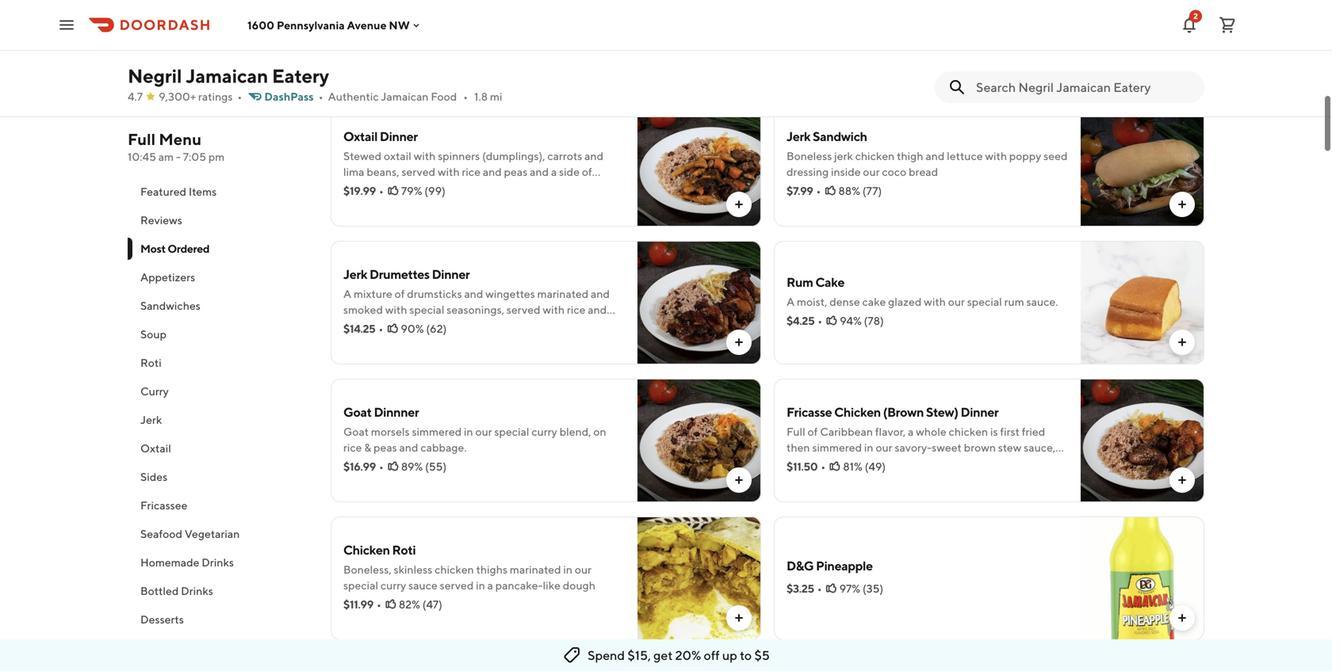 Task type: locate. For each thing, give the bounding box(es) containing it.
a inside fricasse chicken (brown stew)  dinner full of caribbean flavor, a whole chicken is first fried then simmered in our savory-sweet brown stew sauce, served over rice & peas with shredded cabbage.
[[908, 426, 914, 439]]

chicken roti image
[[638, 517, 762, 641]]

2
[[1194, 12, 1199, 21]]

chicken left thighs
[[435, 564, 474, 577]]

$11.99 •
[[343, 598, 381, 612]]

served up 79% (99)
[[402, 165, 436, 178]]

jerk inside jerk drumettes dinner a mixture of drumsticks and wingettes marinated and smoked with special seasonings, served with rice and peas and a side of cabbage
[[343, 267, 367, 282]]

side inside jerk drumettes dinner a mixture of drumsticks and wingettes marinated and smoked with special seasonings, served with rice and peas and a side of cabbage
[[399, 319, 419, 332]]

$7.99
[[787, 184, 813, 198]]

$11.50 • left 90% (92)
[[787, 46, 826, 59]]

0 vertical spatial goat
[[343, 405, 372, 420]]

ratings
[[198, 90, 233, 103]]

• down "beans,"
[[379, 184, 384, 198]]

jerk sandwich boneless jerk chicken thigh and lettuce with poppy seed dressing inside our coco bread
[[787, 129, 1068, 178]]

chicken inside "chicken roti boneless, skinless chicken thighs marinated in our special curry sauce served in a pancake-like dough"
[[343, 543, 390, 558]]

(35)
[[863, 583, 884, 596]]

0 horizontal spatial cabbage.
[[421, 441, 467, 455]]

cabbage. up (55)
[[421, 441, 467, 455]]

2 vertical spatial side
[[399, 319, 419, 332]]

jerk drumettes dinner a mixture of drumsticks and wingettes marinated and smoked with special seasonings, served with rice and peas and a side of cabbage
[[343, 267, 610, 332]]

cabbage down the seasonings,
[[434, 319, 477, 332]]

curry inside goat dinnner goat morsels simmered in our special curry blend, on rice & peas and cabbage.
[[532, 426, 557, 439]]

in
[[493, 18, 502, 31], [464, 426, 473, 439], [865, 441, 874, 455], [564, 564, 573, 577], [476, 579, 485, 593]]

dinner up oxtail
[[380, 129, 418, 144]]

sides button
[[128, 463, 312, 492]]

• right $11.99
[[377, 598, 381, 612]]

and
[[496, 34, 515, 47], [543, 34, 562, 47], [585, 150, 604, 163], [926, 150, 945, 163], [483, 165, 502, 178], [530, 165, 549, 178], [464, 288, 483, 301], [591, 288, 610, 301], [588, 303, 607, 317], [369, 319, 388, 332], [399, 441, 418, 455]]

peas inside the oxtail dinner stewed oxtail with spinners (dumplings), carrots and lima beans, served with rice and peas and a side of cabbage
[[504, 165, 528, 178]]

• right $3.25
[[818, 583, 822, 596]]

roti up skinless
[[392, 543, 416, 558]]

2 vertical spatial curry
[[381, 579, 406, 593]]

0 vertical spatial curry
[[561, 18, 586, 31]]

2 $11.50 • from the top
[[787, 460, 826, 474]]

0 vertical spatial 90%
[[843, 46, 867, 59]]

1 vertical spatial goat
[[343, 426, 369, 439]]

(62)
[[426, 322, 447, 336]]

jamaican left "food"
[[381, 90, 429, 103]]

our inside goat dinnner goat morsels simmered in our special curry blend, on rice & peas and cabbage.
[[476, 426, 492, 439]]

oxtail inside button
[[140, 442, 171, 455]]

with inside 'rum cake a moist, dense cake glazed with our special rum sauce.'
[[924, 295, 946, 309]]

a inside 'rum cake a moist, dense cake glazed with our special rum sauce.'
[[787, 295, 795, 309]]

full up then
[[787, 426, 806, 439]]

chicken up the coco
[[856, 150, 895, 163]]

1 vertical spatial drinks
[[181, 585, 213, 598]]

• down the negril jamaican eatery
[[238, 90, 242, 103]]

drinks for homemade drinks
[[202, 556, 234, 570]]

2 horizontal spatial dinner
[[961, 405, 999, 420]]

glazed
[[889, 295, 922, 309]]

2 vertical spatial cabbage
[[434, 319, 477, 332]]

$19.99
[[343, 184, 376, 198]]

1 horizontal spatial jamaican
[[381, 90, 429, 103]]

Item Search search field
[[976, 79, 1192, 96]]

our inside fricasse chicken (brown stew)  dinner full of caribbean flavor, a whole chicken is first fried then simmered in our savory-sweet brown stew sauce, served over rice & peas with shredded cabbage.
[[876, 441, 893, 455]]

jerk chicken dinner image
[[1081, 0, 1205, 89]]

2 vertical spatial dinner
[[961, 405, 999, 420]]

0 vertical spatial side
[[572, 34, 593, 47]]

0 horizontal spatial simmered
[[412, 426, 462, 439]]

blend,
[[560, 426, 591, 439]]

jerk
[[787, 129, 811, 144], [343, 267, 367, 282], [140, 414, 162, 427]]

1 vertical spatial jamaican
[[381, 90, 429, 103]]

1 vertical spatial chicken
[[343, 543, 390, 558]]

1 vertical spatial &
[[868, 457, 875, 470]]

simmered
[[412, 426, 462, 439], [813, 441, 862, 455]]

meat
[[370, 18, 396, 31]]

0 horizontal spatial roti
[[140, 357, 162, 370]]

&
[[364, 441, 371, 455], [868, 457, 875, 470]]

fricasse chicken (brown stew)  dinner image
[[1081, 379, 1205, 503]]

with
[[343, 34, 365, 47], [451, 34, 473, 47], [414, 150, 436, 163], [986, 150, 1008, 163], [438, 165, 460, 178], [924, 295, 946, 309], [385, 303, 407, 317], [543, 303, 565, 317], [903, 457, 925, 470]]

0 vertical spatial cabbage.
[[421, 441, 467, 455]]

1 vertical spatial cabbage.
[[978, 457, 1024, 470]]

jerk
[[835, 150, 853, 163]]

chicken inside jerk sandwich boneless jerk chicken thigh and lettuce with poppy seed dressing inside our coco bread
[[856, 150, 895, 163]]

nw
[[389, 18, 410, 32]]

add item to cart image
[[1176, 60, 1189, 73], [733, 198, 746, 211], [1176, 336, 1189, 349], [1176, 474, 1189, 487]]

with right the glazed
[[924, 295, 946, 309]]

• right $14.25 on the left top of page
[[379, 322, 383, 336]]

1 vertical spatial dinner
[[432, 267, 470, 282]]

stew)
[[926, 405, 959, 420]]

1 vertical spatial marinated
[[537, 288, 589, 301]]

our inside "chicken roti boneless, skinless chicken thighs marinated in our special curry sauce served in a pancake-like dough"
[[575, 564, 592, 577]]

cabbage. down stew
[[978, 457, 1024, 470]]

0 vertical spatial jerk
[[787, 129, 811, 144]]

0 horizontal spatial &
[[364, 441, 371, 455]]

add item to cart image
[[1176, 198, 1189, 211], [733, 336, 746, 349], [733, 474, 746, 487], [733, 612, 746, 625], [1176, 612, 1189, 625]]

skinless
[[394, 564, 433, 577]]

goat up morsels
[[343, 405, 372, 420]]

jamaican up the ratings
[[186, 65, 268, 87]]

bottled drinks
[[140, 585, 213, 598]]

0 vertical spatial cabbage
[[343, 50, 387, 63]]

served down then
[[787, 457, 821, 470]]

add item to cart image for drumettes
[[733, 336, 746, 349]]

cake
[[816, 275, 845, 290]]

0 vertical spatial oxtail
[[343, 129, 378, 144]]

1 vertical spatial side
[[559, 165, 580, 178]]

side inside the oxtail dinner stewed oxtail with spinners (dumplings), carrots and lima beans, served with rice and peas and a side of cabbage
[[559, 165, 580, 178]]

cabbage down 'lima'
[[343, 181, 387, 194]]

cabbage for oxtail
[[343, 181, 387, 194]]

rice inside goat dinnner goat morsels simmered in our special curry blend, on rice & peas and cabbage.
[[343, 441, 362, 455]]

bread
[[909, 165, 939, 178]]

• right $7.99
[[817, 184, 821, 198]]

homemade
[[140, 556, 199, 570]]

rum cake a moist, dense cake glazed with our special rum sauce.
[[787, 275, 1059, 309]]

chicken up boneless,
[[343, 543, 390, 558]]

rice inside jerk drumettes dinner a mixture of drumsticks and wingettes marinated and smoked with special seasonings, served with rice and peas and a side of cabbage
[[567, 303, 586, 317]]

0 vertical spatial marinated
[[439, 18, 491, 31]]

chicken up brown
[[949, 426, 989, 439]]

chicken up caribbean
[[835, 405, 881, 420]]

1 vertical spatial sauce
[[409, 579, 438, 593]]

• for 94% (78)
[[818, 315, 823, 328]]

1 vertical spatial curry
[[532, 426, 557, 439]]

$11.50 left 90% (92)
[[787, 46, 818, 59]]

0 vertical spatial sauce
[[589, 18, 618, 31]]

$3.25
[[787, 583, 814, 596]]

0 horizontal spatial curry
[[381, 579, 406, 593]]

vegetarian
[[185, 528, 240, 541]]

flavor,
[[876, 426, 906, 439]]

0 vertical spatial &
[[364, 441, 371, 455]]

0 vertical spatial simmered
[[412, 426, 462, 439]]

with right oxtail
[[414, 150, 436, 163]]

chicken
[[835, 405, 881, 420], [343, 543, 390, 558]]

1 vertical spatial simmered
[[813, 441, 862, 455]]

90% left (62)
[[401, 322, 424, 336]]

drinks
[[202, 556, 234, 570], [181, 585, 213, 598]]

81%
[[843, 460, 863, 474]]

94%
[[840, 315, 862, 328]]

rum
[[1005, 295, 1025, 309]]

0 vertical spatial roti
[[140, 357, 162, 370]]

& inside goat dinnner goat morsels simmered in our special curry blend, on rice & peas and cabbage.
[[364, 441, 371, 455]]

1 horizontal spatial simmered
[[813, 441, 862, 455]]

served inside "chicken roti boneless, skinless chicken thighs marinated in our special curry sauce served in a pancake-like dough"
[[440, 579, 474, 593]]

d&g
[[787, 559, 814, 574]]

• for 97% (35)
[[818, 583, 822, 596]]

$11.50 down then
[[787, 460, 818, 474]]

oxtail up sides
[[140, 442, 171, 455]]

0 vertical spatial $11.50
[[787, 46, 818, 59]]

bottled
[[140, 585, 179, 598]]

90% left (92)
[[843, 46, 867, 59]]

$16.99 •
[[343, 460, 384, 474]]

• left 90% (92)
[[821, 46, 826, 59]]

0 horizontal spatial oxtail
[[140, 442, 171, 455]]

thighs
[[476, 564, 508, 577]]

20%
[[676, 648, 702, 664]]

served up the (47)
[[440, 579, 474, 593]]

curry inside dark meat chicken marinated in our special curry sauce with potatoes served with rice and peas and a side of cabbage
[[561, 18, 586, 31]]

simmered up over
[[813, 441, 862, 455]]

chicken inside fricasse chicken (brown stew)  dinner full of caribbean flavor, a whole chicken is first fried then simmered in our savory-sweet brown stew sauce, served over rice & peas with shredded cabbage.
[[835, 405, 881, 420]]

cabbage.
[[421, 441, 467, 455], [978, 457, 1024, 470]]

a
[[564, 34, 570, 47], [551, 165, 557, 178], [391, 319, 396, 332], [908, 426, 914, 439], [488, 579, 493, 593]]

fricassee button
[[128, 492, 312, 520]]

simmered up (55)
[[412, 426, 462, 439]]

marinated inside "chicken roti boneless, skinless chicken thighs marinated in our special curry sauce served in a pancake-like dough"
[[510, 564, 561, 577]]

9,300+ ratings •
[[159, 90, 242, 103]]

dinner up drumsticks
[[432, 267, 470, 282]]

jerk up mixture
[[343, 267, 367, 282]]

cabbage down 'potatoes'
[[343, 50, 387, 63]]

0 vertical spatial chicken
[[835, 405, 881, 420]]

1 horizontal spatial roti
[[392, 543, 416, 558]]

chicken up 'potatoes'
[[398, 18, 437, 31]]

• right "$16.99" on the left bottom
[[379, 460, 384, 474]]

pancake-
[[496, 579, 543, 593]]

jerk inside jerk sandwich boneless jerk chicken thigh and lettuce with poppy seed dressing inside our coco bread
[[787, 129, 811, 144]]

goat
[[343, 405, 372, 420], [343, 426, 369, 439]]

our inside jerk sandwich boneless jerk chicken thigh and lettuce with poppy seed dressing inside our coco bread
[[863, 165, 880, 178]]

food
[[431, 90, 457, 103]]

whole
[[916, 426, 947, 439]]

1 horizontal spatial sauce
[[589, 18, 618, 31]]

jerk up boneless
[[787, 129, 811, 144]]

$14.25 •
[[343, 322, 383, 336]]

2 horizontal spatial jerk
[[787, 129, 811, 144]]

homemade drinks
[[140, 556, 234, 570]]

2 horizontal spatial curry
[[561, 18, 586, 31]]

lettuce
[[947, 150, 983, 163]]

and inside goat dinnner goat morsels simmered in our special curry blend, on rice & peas and cabbage.
[[399, 441, 418, 455]]

0 horizontal spatial dinner
[[380, 129, 418, 144]]

1 horizontal spatial oxtail
[[343, 129, 378, 144]]

side inside dark meat chicken marinated in our special curry sauce with potatoes served with rice and peas and a side of cabbage
[[572, 34, 593, 47]]

0 horizontal spatial 90%
[[401, 322, 424, 336]]

to
[[740, 648, 752, 664]]

2 vertical spatial marinated
[[510, 564, 561, 577]]

0 vertical spatial full
[[128, 130, 156, 149]]

side
[[572, 34, 593, 47], [559, 165, 580, 178], [399, 319, 419, 332]]

• left the 81%
[[821, 460, 826, 474]]

1 horizontal spatial jerk
[[343, 267, 367, 282]]

cabbage inside jerk drumettes dinner a mixture of drumsticks and wingettes marinated and smoked with special seasonings, served with rice and peas and a side of cabbage
[[434, 319, 477, 332]]

1 vertical spatial oxtail
[[140, 442, 171, 455]]

(55)
[[425, 460, 447, 474]]

jerk sandwich image
[[1081, 103, 1205, 227]]

roti
[[140, 357, 162, 370], [392, 543, 416, 558]]

0 horizontal spatial sauce
[[409, 579, 438, 593]]

chicken inside dark meat chicken marinated in our special curry sauce with potatoes served with rice and peas and a side of cabbage
[[398, 18, 437, 31]]

0 horizontal spatial a
[[343, 288, 352, 301]]

jerk for jerk sandwich
[[787, 129, 811, 144]]

rice & peas image
[[638, 655, 762, 672]]

$11.50 • down then
[[787, 460, 826, 474]]

oxtail inside the oxtail dinner stewed oxtail with spinners (dumplings), carrots and lima beans, served with rice and peas and a side of cabbage
[[343, 129, 378, 144]]

a up the $4.25 on the top right of the page
[[787, 295, 795, 309]]

1 vertical spatial cabbage
[[343, 181, 387, 194]]

1 horizontal spatial curry
[[532, 426, 557, 439]]

1 vertical spatial jerk
[[343, 267, 367, 282]]

a
[[343, 288, 352, 301], [787, 295, 795, 309]]

1 vertical spatial $11.50
[[787, 460, 818, 474]]

1 horizontal spatial chicken
[[835, 405, 881, 420]]

drumettes
[[370, 267, 430, 282]]

(brown
[[883, 405, 924, 420]]

cabbage inside dark meat chicken marinated in our special curry sauce with potatoes served with rice and peas and a side of cabbage
[[343, 50, 387, 63]]

& up $16.99 •
[[364, 441, 371, 455]]

90% for 90% (92)
[[843, 46, 867, 59]]

1 vertical spatial full
[[787, 426, 806, 439]]

add item to cart image for dinner
[[1176, 474, 1189, 487]]

chicken roti boneless, skinless chicken thighs marinated in our special curry sauce served in a pancake-like dough
[[343, 543, 596, 593]]

1 vertical spatial roti
[[392, 543, 416, 558]]

2 $11.50 from the top
[[787, 460, 818, 474]]

1 $11.50 from the top
[[787, 46, 818, 59]]

0 vertical spatial dinner
[[380, 129, 418, 144]]

a up smoked
[[343, 288, 352, 301]]

drinks down seafood vegetarian button
[[202, 556, 234, 570]]

dinner inside jerk drumettes dinner a mixture of drumsticks and wingettes marinated and smoked with special seasonings, served with rice and peas and a side of cabbage
[[432, 267, 470, 282]]

dinner inside the oxtail dinner stewed oxtail with spinners (dumplings), carrots and lima beans, served with rice and peas and a side of cabbage
[[380, 129, 418, 144]]

2 vertical spatial jerk
[[140, 414, 162, 427]]

1 vertical spatial $11.50 •
[[787, 460, 826, 474]]

notification bell image
[[1180, 15, 1199, 35]]

0 vertical spatial jamaican
[[186, 65, 268, 87]]

jamaican for authentic
[[381, 90, 429, 103]]

jerk for jerk drumettes dinner
[[343, 267, 367, 282]]

dinner up is at right bottom
[[961, 405, 999, 420]]

1 vertical spatial 90%
[[401, 322, 424, 336]]

with down savory-
[[903, 457, 925, 470]]

& right the 81%
[[868, 457, 875, 470]]

sandwiches button
[[128, 292, 312, 320]]

rice inside fricasse chicken (brown stew)  dinner full of caribbean flavor, a whole chicken is first fried then simmered in our savory-sweet brown stew sauce, served over rice & peas with shredded cabbage.
[[847, 457, 866, 470]]

goat left morsels
[[343, 426, 369, 439]]

eatery
[[272, 65, 329, 87]]

roti inside "chicken roti boneless, skinless chicken thighs marinated in our special curry sauce served in a pancake-like dough"
[[392, 543, 416, 558]]

• right the $4.25 on the top right of the page
[[818, 315, 823, 328]]

rum cake image
[[1081, 241, 1205, 365]]

rum
[[787, 275, 814, 290]]

fried
[[1022, 426, 1046, 439]]

0 items, open order cart image
[[1218, 15, 1237, 35]]

marinated right nw
[[439, 18, 491, 31]]

of inside dark meat chicken marinated in our special curry sauce with potatoes served with rice and peas and a side of cabbage
[[595, 34, 605, 47]]

full up 10:45
[[128, 130, 156, 149]]

jerk down curry
[[140, 414, 162, 427]]

carrots
[[548, 150, 583, 163]]

dense
[[830, 295, 860, 309]]

1 horizontal spatial a
[[787, 295, 795, 309]]

drinks down 'homemade drinks'
[[181, 585, 213, 598]]

drumsticks
[[407, 288, 462, 301]]

1 horizontal spatial cabbage.
[[978, 457, 1024, 470]]

cabbage inside the oxtail dinner stewed oxtail with spinners (dumplings), carrots and lima beans, served with rice and peas and a side of cabbage
[[343, 181, 387, 194]]

1 horizontal spatial full
[[787, 426, 806, 439]]

with down spinners
[[438, 165, 460, 178]]

rice inside dark meat chicken marinated in our special curry sauce with potatoes served with rice and peas and a side of cabbage
[[475, 34, 494, 47]]

stew
[[999, 441, 1022, 455]]

0 horizontal spatial jamaican
[[186, 65, 268, 87]]

0 horizontal spatial jerk
[[140, 414, 162, 427]]

roti down soup
[[140, 357, 162, 370]]

1 $11.50 • from the top
[[787, 46, 826, 59]]

• for 79% (99)
[[379, 184, 384, 198]]

oxtail up stewed
[[343, 129, 378, 144]]

oxtail
[[384, 150, 412, 163]]

fricassee
[[140, 499, 188, 512]]

1 horizontal spatial dinner
[[432, 267, 470, 282]]

(92)
[[869, 46, 889, 59]]

0 vertical spatial $11.50 •
[[787, 46, 826, 59]]

0 horizontal spatial chicken
[[343, 543, 390, 558]]

curry inside "chicken roti boneless, skinless chicken thighs marinated in our special curry sauce served in a pancake-like dough"
[[381, 579, 406, 593]]

1 horizontal spatial &
[[868, 457, 875, 470]]

0 vertical spatial drinks
[[202, 556, 234, 570]]

•
[[821, 46, 826, 59], [238, 90, 242, 103], [319, 90, 323, 103], [463, 90, 468, 103], [379, 184, 384, 198], [817, 184, 821, 198], [818, 315, 823, 328], [379, 322, 383, 336], [379, 460, 384, 474], [821, 460, 826, 474], [818, 583, 822, 596], [377, 598, 381, 612]]

$11.50 for 90%
[[787, 46, 818, 59]]

simmered inside fricasse chicken (brown stew)  dinner full of caribbean flavor, a whole chicken is first fried then simmered in our savory-sweet brown stew sauce, served over rice & peas with shredded cabbage.
[[813, 441, 862, 455]]

marinated right wingettes
[[537, 288, 589, 301]]

1 horizontal spatial 90%
[[843, 46, 867, 59]]

over
[[823, 457, 845, 470]]

with left poppy
[[986, 150, 1008, 163]]

90% for 90% (62)
[[401, 322, 424, 336]]

marinated up like
[[510, 564, 561, 577]]

served down wingettes
[[507, 303, 541, 317]]

jerk drumettes dinner image
[[638, 241, 762, 365]]

served right 'potatoes'
[[415, 34, 448, 47]]

7:05
[[183, 150, 206, 163]]

0 horizontal spatial full
[[128, 130, 156, 149]]



Task type: vqa. For each thing, say whether or not it's contained in the screenshot.


Task type: describe. For each thing, give the bounding box(es) containing it.
get
[[654, 648, 673, 664]]

dashpass
[[264, 90, 314, 103]]

seed
[[1044, 150, 1068, 163]]

appetizers button
[[128, 263, 312, 292]]

$11.99
[[343, 598, 374, 612]]

seafood vegetarian button
[[128, 520, 312, 549]]

oxtail for oxtail
[[140, 442, 171, 455]]

sandwiches
[[140, 299, 201, 313]]

dinnner
[[374, 405, 419, 420]]

a inside jerk drumettes dinner a mixture of drumsticks and wingettes marinated and smoked with special seasonings, served with rice and peas and a side of cabbage
[[391, 319, 396, 332]]

$4.25
[[787, 315, 815, 328]]

ordered
[[168, 242, 210, 255]]

served inside fricasse chicken (brown stew)  dinner full of caribbean flavor, a whole chicken is first fried then simmered in our savory-sweet brown stew sauce, served over rice & peas with shredded cabbage.
[[787, 457, 821, 470]]

1600 pennsylvania avenue nw button
[[247, 18, 423, 32]]

$7.99 •
[[787, 184, 821, 198]]

add item to cart image for with
[[733, 198, 746, 211]]

brown
[[964, 441, 996, 455]]

on
[[594, 426, 607, 439]]

goat dinnner goat morsels simmered in our special curry blend, on rice & peas and cabbage.
[[343, 405, 607, 455]]

d&g pineapple
[[787, 559, 873, 574]]

(78)
[[864, 315, 884, 328]]

with up "food"
[[451, 34, 473, 47]]

curried chicken dinner image
[[638, 0, 762, 89]]

authentic jamaican food • 1.8 mi
[[328, 90, 503, 103]]

mi
[[490, 90, 503, 103]]

peas inside dark meat chicken marinated in our special curry sauce with potatoes served with rice and peas and a side of cabbage
[[517, 34, 541, 47]]

chicken inside "chicken roti boneless, skinless chicken thighs marinated in our special curry sauce served in a pancake-like dough"
[[435, 564, 474, 577]]

in inside fricasse chicken (brown stew)  dinner full of caribbean flavor, a whole chicken is first fried then simmered in our savory-sweet brown stew sauce, served over rice & peas with shredded cabbage.
[[865, 441, 874, 455]]

marinated inside jerk drumettes dinner a mixture of drumsticks and wingettes marinated and smoked with special seasonings, served with rice and peas and a side of cabbage
[[537, 288, 589, 301]]

oxtail button
[[128, 435, 312, 463]]

off
[[704, 648, 720, 664]]

4.7
[[128, 90, 143, 103]]

wingettes
[[486, 288, 535, 301]]

full inside fricasse chicken (brown stew)  dinner full of caribbean flavor, a whole chicken is first fried then simmered in our savory-sweet brown stew sauce, served over rice & peas with shredded cabbage.
[[787, 426, 806, 439]]

with right the seasonings,
[[543, 303, 565, 317]]

special inside jerk drumettes dinner a mixture of drumsticks and wingettes marinated and smoked with special seasonings, served with rice and peas and a side of cabbage
[[410, 303, 445, 317]]

sweet
[[932, 441, 962, 455]]

90% (92)
[[843, 46, 889, 59]]

of inside fricasse chicken (brown stew)  dinner full of caribbean flavor, a whole chicken is first fried then simmered in our savory-sweet brown stew sauce, served over rice & peas with shredded cabbage.
[[808, 426, 818, 439]]

with down mixture
[[385, 303, 407, 317]]

add item to cart image for roti
[[733, 612, 746, 625]]

cabbage. inside fricasse chicken (brown stew)  dinner full of caribbean flavor, a whole chicken is first fried then simmered in our savory-sweet brown stew sauce, served over rice & peas with shredded cabbage.
[[978, 457, 1024, 470]]

roti inside the roti button
[[140, 357, 162, 370]]

$16.99
[[343, 460, 376, 474]]

of inside the oxtail dinner stewed oxtail with spinners (dumplings), carrots and lima beans, served with rice and peas and a side of cabbage
[[582, 165, 592, 178]]

special inside 'rum cake a moist, dense cake glazed with our special rum sauce.'
[[968, 295, 1003, 309]]

• for 88% (77)
[[817, 184, 821, 198]]

oxtail for oxtail dinner stewed oxtail with spinners (dumplings), carrots and lima beans, served with rice and peas and a side of cabbage
[[343, 129, 378, 144]]

and inside jerk sandwich boneless jerk chicken thigh and lettuce with poppy seed dressing inside our coco bread
[[926, 150, 945, 163]]

$15,
[[628, 648, 651, 664]]

sauce.
[[1027, 295, 1059, 309]]

88% (77)
[[839, 184, 882, 198]]

seafood vegetarian
[[140, 528, 240, 541]]

then
[[787, 441, 810, 455]]

shredded
[[928, 457, 976, 470]]

94% (78)
[[840, 315, 884, 328]]

homemade drinks button
[[128, 549, 312, 577]]

savory-
[[895, 441, 932, 455]]

• left 1.8
[[463, 90, 468, 103]]

fricasse
[[787, 405, 832, 420]]

marinated inside dark meat chicken marinated in our special curry sauce with potatoes served with rice and peas and a side of cabbage
[[439, 18, 491, 31]]

add item to cart image for dinnner
[[733, 474, 746, 487]]

a inside jerk drumettes dinner a mixture of drumsticks and wingettes marinated and smoked with special seasonings, served with rice and peas and a side of cabbage
[[343, 288, 352, 301]]

thigh
[[897, 150, 924, 163]]

soup
[[140, 328, 167, 341]]

sides
[[140, 471, 168, 484]]

special inside dark meat chicken marinated in our special curry sauce with potatoes served with rice and peas and a side of cabbage
[[523, 18, 558, 31]]

drinks for bottled drinks
[[181, 585, 213, 598]]

89% (55)
[[401, 460, 447, 474]]

bottled drinks button
[[128, 577, 312, 606]]

inside
[[831, 165, 861, 178]]

side for meat
[[572, 34, 593, 47]]

in inside goat dinnner goat morsels simmered in our special curry blend, on rice & peas and cabbage.
[[464, 426, 473, 439]]

moist,
[[797, 295, 828, 309]]

with down dark
[[343, 34, 365, 47]]

am
[[158, 150, 174, 163]]

special inside goat dinnner goat morsels simmered in our special curry blend, on rice & peas and cabbage.
[[495, 426, 530, 439]]

goat dinnner image
[[638, 379, 762, 503]]

97% (35)
[[840, 583, 884, 596]]

with inside jerk sandwich boneless jerk chicken thigh and lettuce with poppy seed dressing inside our coco bread
[[986, 150, 1008, 163]]

first
[[1001, 426, 1020, 439]]

curry button
[[128, 378, 312, 406]]

10:45
[[128, 150, 156, 163]]

(dumplings),
[[482, 150, 545, 163]]

(47)
[[423, 598, 443, 612]]

dinner inside fricasse chicken (brown stew)  dinner full of caribbean flavor, a whole chicken is first fried then simmered in our savory-sweet brown stew sauce, served over rice & peas with shredded cabbage.
[[961, 405, 999, 420]]

spend $15, get 20% off up to $5
[[588, 648, 770, 664]]

a inside "chicken roti boneless, skinless chicken thighs marinated in our special curry sauce served in a pancake-like dough"
[[488, 579, 493, 593]]

seasonings,
[[447, 303, 505, 317]]

$11.50 • for 90% (92)
[[787, 46, 826, 59]]

cabbage for dark
[[343, 50, 387, 63]]

$3.25 •
[[787, 583, 822, 596]]

(77)
[[863, 184, 882, 198]]

open menu image
[[57, 15, 76, 35]]

in inside dark meat chicken marinated in our special curry sauce with potatoes served with rice and peas and a side of cabbage
[[493, 18, 502, 31]]

a inside dark meat chicken marinated in our special curry sauce with potatoes served with rice and peas and a side of cabbage
[[564, 34, 570, 47]]

cake
[[863, 295, 886, 309]]

dark meat chicken marinated in our special curry sauce with potatoes served with rice and peas and a side of cabbage
[[343, 18, 618, 63]]

• for 89% (55)
[[379, 460, 384, 474]]

• down eatery
[[319, 90, 323, 103]]

full inside full menu 10:45 am - 7:05 pm
[[128, 130, 156, 149]]

rice inside the oxtail dinner stewed oxtail with spinners (dumplings), carrots and lima beans, served with rice and peas and a side of cabbage
[[462, 165, 481, 178]]

cabbage. inside goat dinnner goat morsels simmered in our special curry blend, on rice & peas and cabbage.
[[421, 441, 467, 455]]

peas inside fricasse chicken (brown stew)  dinner full of caribbean flavor, a whole chicken is first fried then simmered in our savory-sweet brown stew sauce, served over rice & peas with shredded cabbage.
[[878, 457, 901, 470]]

oxtail dinner image
[[638, 103, 762, 227]]

79% (99)
[[401, 184, 446, 198]]

$14.25
[[343, 322, 376, 336]]

9,300+
[[159, 90, 196, 103]]

$11.50 for 81%
[[787, 460, 818, 474]]

sauce inside dark meat chicken marinated in our special curry sauce with potatoes served with rice and peas and a side of cabbage
[[589, 18, 618, 31]]

add item to cart image for dense
[[1176, 336, 1189, 349]]

simmered inside goat dinnner goat morsels simmered in our special curry blend, on rice & peas and cabbage.
[[412, 426, 462, 439]]

sandwich
[[813, 129, 868, 144]]

chicken inside fricasse chicken (brown stew)  dinner full of caribbean flavor, a whole chicken is first fried then simmered in our savory-sweet brown stew sauce, served over rice & peas with shredded cabbage.
[[949, 426, 989, 439]]

dashpass •
[[264, 90, 323, 103]]

reviews
[[140, 214, 182, 227]]

like
[[543, 579, 561, 593]]

our inside dark meat chicken marinated in our special curry sauce with potatoes served with rice and peas and a side of cabbage
[[504, 18, 521, 31]]

1 goat from the top
[[343, 405, 372, 420]]

1600 pennsylvania avenue nw
[[247, 18, 410, 32]]

• for 90% (62)
[[379, 322, 383, 336]]

79%
[[401, 184, 422, 198]]

featured items
[[140, 185, 217, 198]]

add item to cart image for sandwich
[[1176, 198, 1189, 211]]

seafood
[[140, 528, 182, 541]]

peas inside jerk drumettes dinner a mixture of drumsticks and wingettes marinated and smoked with special seasonings, served with rice and peas and a side of cabbage
[[343, 319, 367, 332]]

• for 81% (49)
[[821, 460, 826, 474]]

side for dinner
[[559, 165, 580, 178]]

a inside the oxtail dinner stewed oxtail with spinners (dumplings), carrots and lima beans, served with rice and peas and a side of cabbage
[[551, 165, 557, 178]]

• for 90% (92)
[[821, 46, 826, 59]]

-
[[176, 150, 181, 163]]

our inside 'rum cake a moist, dense cake glazed with our special rum sauce.'
[[948, 295, 965, 309]]

97%
[[840, 583, 861, 596]]

$11.50 • for 81% (49)
[[787, 460, 826, 474]]

jerk inside button
[[140, 414, 162, 427]]

served inside dark meat chicken marinated in our special curry sauce with potatoes served with rice and peas and a side of cabbage
[[415, 34, 448, 47]]

authentic
[[328, 90, 379, 103]]

featured items button
[[128, 178, 312, 206]]

82% (47)
[[399, 598, 443, 612]]

& inside fricasse chicken (brown stew)  dinner full of caribbean flavor, a whole chicken is first fried then simmered in our savory-sweet brown stew sauce, served over rice & peas with shredded cabbage.
[[868, 457, 875, 470]]

desserts button
[[128, 606, 312, 635]]

2 goat from the top
[[343, 426, 369, 439]]

served inside the oxtail dinner stewed oxtail with spinners (dumplings), carrots and lima beans, served with rice and peas and a side of cabbage
[[402, 165, 436, 178]]

• for 82% (47)
[[377, 598, 381, 612]]

soup button
[[128, 320, 312, 349]]

with inside fricasse chicken (brown stew)  dinner full of caribbean flavor, a whole chicken is first fried then simmered in our savory-sweet brown stew sauce, served over rice & peas with shredded cabbage.
[[903, 457, 925, 470]]

dough
[[563, 579, 596, 593]]

negril
[[128, 65, 182, 87]]

d&g pineapple image
[[1081, 517, 1205, 641]]

jamaican for negril
[[186, 65, 268, 87]]

up
[[723, 648, 738, 664]]

special inside "chicken roti boneless, skinless chicken thighs marinated in our special curry sauce served in a pancake-like dough"
[[343, 579, 378, 593]]

served inside jerk drumettes dinner a mixture of drumsticks and wingettes marinated and smoked with special seasonings, served with rice and peas and a side of cabbage
[[507, 303, 541, 317]]

sauce inside "chicken roti boneless, skinless chicken thighs marinated in our special curry sauce served in a pancake-like dough"
[[409, 579, 438, 593]]

peas inside goat dinnner goat morsels simmered in our special curry blend, on rice & peas and cabbage.
[[374, 441, 397, 455]]

avenue
[[347, 18, 387, 32]]



